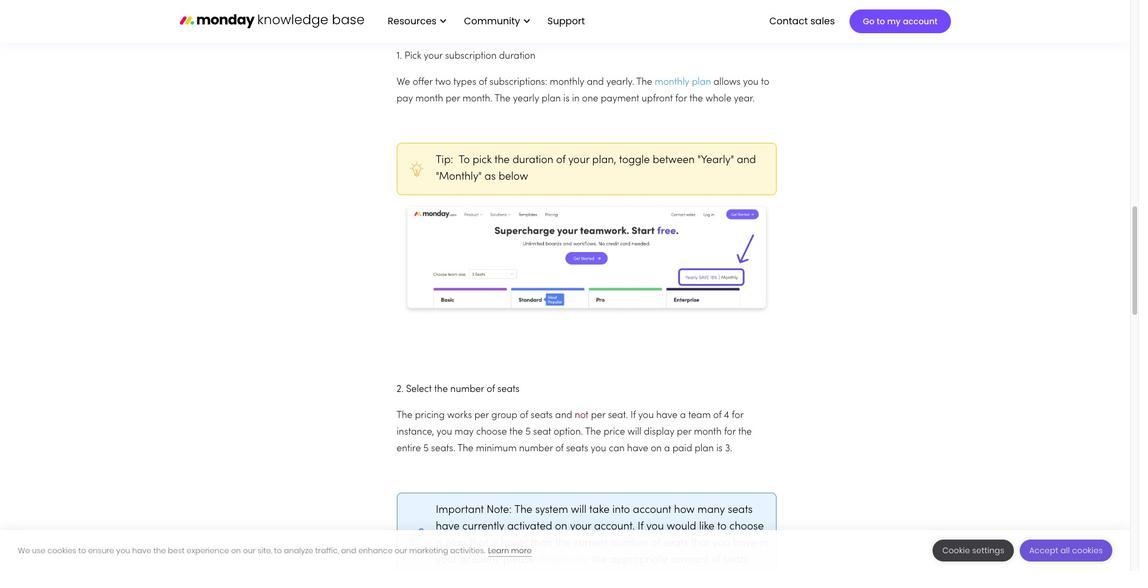 Task type: locate. For each thing, give the bounding box(es) containing it.
support
[[547, 14, 585, 28]]

contact sales link
[[763, 11, 841, 32]]

plan right paid
[[695, 444, 714, 454]]

you
[[743, 78, 759, 87], [638, 411, 654, 421], [437, 428, 452, 437], [591, 444, 606, 454], [646, 522, 664, 532], [713, 539, 730, 549], [116, 545, 130, 556]]

the inside the system will take into account how many seats have currently activated on your account. if you would like to choose a plan that is lower than the current number of seats that you have in your account, please
[[555, 539, 570, 549]]

we for we use cookies to ensure you have the best experience on our site, to analyze traffic, and enhance our marketing activities. learn more
[[18, 545, 30, 556]]

1 horizontal spatial number
[[519, 444, 553, 454]]

0 vertical spatial we
[[397, 78, 410, 87]]

on inside per seat. if you have a team of 4 for instance, you may choose the 5 seat option. the price will display per month for the entire 5 seats. the minimum number of seats you can have on a paid plan is 3.
[[651, 444, 662, 454]]

2 vertical spatial a
[[436, 539, 442, 549]]

if inside the system will take into account how many seats have currently activated on your account. if you would like to choose a plan that is lower than the current number of seats that you have in your account, please
[[638, 522, 644, 532]]

list
[[376, 0, 595, 43]]

1 vertical spatial is
[[716, 444, 723, 454]]

0 horizontal spatial monthly
[[550, 78, 584, 87]]

for down the monthly plan link
[[675, 94, 687, 104]]

1 vertical spatial we
[[18, 545, 30, 556]]

frame_1095.png image
[[397, 195, 776, 320]]

2 horizontal spatial a
[[680, 411, 686, 421]]

lower
[[501, 539, 528, 549]]

2 vertical spatial number
[[610, 539, 648, 549]]

the up "upfront"
[[636, 78, 652, 87]]

for up "3."
[[724, 428, 736, 437]]

monthly
[[550, 78, 584, 87], [655, 78, 689, 87]]

1 horizontal spatial we
[[397, 78, 410, 87]]

our right enhance at the bottom of page
[[395, 545, 407, 556]]

display
[[644, 428, 675, 437]]

1 vertical spatial if
[[638, 522, 644, 532]]

your left account,
[[436, 555, 457, 565]]

duration
[[499, 52, 535, 61], [513, 155, 553, 166]]

as
[[485, 172, 496, 182]]

1 vertical spatial number
[[519, 444, 553, 454]]

is down we offer two types of subscriptions: monthly and yearly. the monthly plan
[[563, 94, 570, 104]]

a left paid
[[664, 444, 670, 454]]

0 horizontal spatial a
[[436, 539, 442, 549]]

we for we offer two types of subscriptions: monthly and yearly. the monthly plan
[[397, 78, 410, 87]]

the inside the system will take into account how many seats have currently activated on your account. if you would like to choose a plan that is lower than the current number of seats that you have in your account, please
[[515, 506, 532, 516]]

1 horizontal spatial our
[[395, 545, 407, 556]]

0 horizontal spatial month
[[416, 94, 443, 104]]

1 horizontal spatial month
[[694, 428, 722, 437]]

use
[[32, 545, 46, 556]]

that down like
[[691, 539, 710, 549]]

to pick the duration of your plan, toggle between "yearly" and "monthly" as below
[[436, 155, 756, 182]]

your up current
[[570, 522, 591, 532]]

to
[[459, 155, 470, 166]]

4
[[724, 411, 729, 421]]

duration up "below" at the left
[[513, 155, 553, 166]]

pick
[[473, 155, 492, 166]]

not
[[575, 411, 589, 421]]

my
[[887, 15, 901, 27]]

seats. down may
[[431, 444, 455, 454]]

seats. right amount
[[723, 555, 751, 565]]

0 vertical spatial if
[[630, 411, 636, 421]]

to right go
[[877, 15, 885, 27]]

2 vertical spatial on
[[231, 545, 241, 556]]

number down seat
[[519, 444, 553, 454]]

0 horizontal spatial our
[[243, 545, 256, 556]]

number up the works
[[450, 385, 484, 395]]

cookies inside button
[[1072, 545, 1103, 557]]

the down the subscriptions:
[[495, 94, 511, 104]]

0 horizontal spatial will
[[571, 506, 587, 516]]

0 vertical spatial seats.
[[431, 444, 455, 454]]

your
[[424, 52, 443, 61], [568, 155, 590, 166], [570, 522, 591, 532], [436, 555, 457, 565]]

on down display
[[651, 444, 662, 454]]

cookie
[[942, 545, 970, 557]]

"yearly"
[[698, 155, 734, 166]]

5 left seat
[[525, 428, 531, 437]]

and right "yearly"
[[737, 155, 756, 166]]

month down team on the right of page
[[694, 428, 722, 437]]

go to my account
[[863, 15, 938, 27]]

seats inside per seat. if you have a team of 4 for instance, you may choose the 5 seat option. the price will display per month for the entire 5 seats. the minimum number of seats you can have on a paid plan is 3.
[[566, 444, 588, 454]]

of up deactivate the appropriate amount of seats.
[[651, 539, 660, 549]]

of
[[479, 78, 487, 87], [556, 155, 566, 166], [487, 385, 495, 395], [520, 411, 528, 421], [713, 411, 722, 421], [555, 444, 564, 454], [651, 539, 660, 549], [711, 555, 721, 565]]

experience
[[187, 545, 229, 556]]

is inside per seat. if you have a team of 4 for instance, you may choose the 5 seat option. the price will display per month for the entire 5 seats. the minimum number of seats you can have on a paid plan is 3.
[[716, 444, 723, 454]]

per up paid
[[677, 428, 691, 437]]

take
[[589, 506, 610, 516]]

ensure
[[88, 545, 114, 556]]

duration up the subscriptions:
[[499, 52, 535, 61]]

0 vertical spatial is
[[563, 94, 570, 104]]

and up one
[[587, 78, 604, 87]]

0 horizontal spatial cookies
[[48, 545, 76, 556]]

1 vertical spatial seats.
[[723, 555, 751, 565]]

0 vertical spatial will
[[628, 428, 641, 437]]

of left plan,
[[556, 155, 566, 166]]

to inside the system will take into account how many seats have currently activated on your account. if you would like to choose a plan that is lower than the current number of seats that you have in your account, please
[[717, 522, 727, 532]]

1 our from the left
[[243, 545, 256, 556]]

a inside the system will take into account how many seats have currently activated on your account. if you would like to choose a plan that is lower than the current number of seats that you have in your account, please
[[436, 539, 442, 549]]

choose down the pricing works per group of seats and not
[[476, 428, 507, 437]]

traffic,
[[315, 545, 339, 556]]

the down not
[[585, 428, 601, 437]]

account right my
[[903, 15, 938, 27]]

5
[[525, 428, 531, 437], [423, 444, 429, 454]]

that up account,
[[470, 539, 489, 549]]

0 vertical spatial duration
[[499, 52, 535, 61]]

0 horizontal spatial account
[[633, 506, 671, 516]]

5 right entire on the bottom left
[[423, 444, 429, 454]]

our
[[243, 545, 256, 556], [395, 545, 407, 556]]

a
[[680, 411, 686, 421], [664, 444, 670, 454], [436, 539, 442, 549]]

1 vertical spatial on
[[555, 522, 567, 532]]

group
[[491, 411, 517, 421]]

to right allows
[[761, 78, 769, 87]]

2 horizontal spatial is
[[716, 444, 723, 454]]

may
[[455, 428, 474, 437]]

seats up group
[[497, 385, 520, 395]]

of up month.
[[479, 78, 487, 87]]

cookies right use
[[48, 545, 76, 556]]

will inside per seat. if you have a team of 4 for instance, you may choose the 5 seat option. the price will display per month for the entire 5 seats. the minimum number of seats you can have on a paid plan is 3.
[[628, 428, 641, 437]]

can
[[609, 444, 625, 454]]

1 horizontal spatial on
[[555, 522, 567, 532]]

we
[[397, 78, 410, 87], [18, 545, 30, 556]]

plan
[[692, 78, 711, 87], [542, 94, 561, 104], [695, 444, 714, 454], [445, 539, 467, 549]]

whole
[[706, 94, 732, 104]]

1 vertical spatial choose
[[729, 522, 764, 532]]

3.
[[725, 444, 732, 454]]

0 horizontal spatial that
[[470, 539, 489, 549]]

we left use
[[18, 545, 30, 556]]

1.
[[397, 52, 402, 61]]

for right 4
[[732, 411, 744, 421]]

number
[[450, 385, 484, 395], [519, 444, 553, 454], [610, 539, 648, 549]]

cookies right all
[[1072, 545, 1103, 557]]

in inside the system will take into account how many seats have currently activated on your account. if you would like to choose a plan that is lower than the current number of seats that you have in your account, please
[[760, 539, 768, 549]]

0 horizontal spatial is
[[491, 539, 498, 549]]

0 horizontal spatial if
[[630, 411, 636, 421]]

plan down we offer two types of subscriptions: monthly and yearly. the monthly plan
[[542, 94, 561, 104]]

the up activated
[[515, 506, 532, 516]]

2. select the number of seats
[[397, 385, 520, 395]]

2 vertical spatial is
[[491, 539, 498, 549]]

1 horizontal spatial cookies
[[1072, 545, 1103, 557]]

all
[[1061, 545, 1070, 557]]

on right experience on the bottom left of the page
[[231, 545, 241, 556]]

to inside main element
[[877, 15, 885, 27]]

your right the pick at the left top of the page
[[424, 52, 443, 61]]

in
[[572, 94, 580, 104], [760, 539, 768, 549]]

0 vertical spatial choose
[[476, 428, 507, 437]]

your left plan,
[[568, 155, 590, 166]]

monthly up "upfront"
[[655, 78, 689, 87]]

seats. inside per seat. if you have a team of 4 for instance, you may choose the 5 seat option. the price will display per month for the entire 5 seats. the minimum number of seats you can have on a paid plan is 3.
[[431, 444, 455, 454]]

would
[[667, 522, 696, 532]]

1 that from the left
[[470, 539, 489, 549]]

1 horizontal spatial in
[[760, 539, 768, 549]]

and
[[587, 78, 604, 87], [737, 155, 756, 166], [555, 411, 572, 421], [341, 545, 356, 556]]

number up appropriate
[[610, 539, 648, 549]]

contact sales
[[769, 14, 835, 28]]

to right like
[[717, 522, 727, 532]]

0 vertical spatial account
[[903, 15, 938, 27]]

1 horizontal spatial choose
[[729, 522, 764, 532]]

is left "3."
[[716, 444, 723, 454]]

deactivate the appropriate amount of seats.
[[535, 555, 754, 565]]

marketing
[[409, 545, 448, 556]]

team
[[688, 411, 711, 421]]

is left lower
[[491, 539, 498, 549]]

yearly
[[513, 94, 539, 104]]

seats down option.
[[566, 444, 588, 454]]

0 vertical spatial in
[[572, 94, 580, 104]]

1 horizontal spatial that
[[691, 539, 710, 549]]

account right into
[[633, 506, 671, 516]]

you up year.
[[743, 78, 759, 87]]

paid
[[673, 444, 692, 454]]

that
[[470, 539, 489, 549], [691, 539, 710, 549]]

number inside per seat. if you have a team of 4 for instance, you may choose the 5 seat option. the price will display per month for the entire 5 seats. the minimum number of seats you can have on a paid plan is 3.
[[519, 444, 553, 454]]

of left 4
[[713, 411, 722, 421]]

cookies
[[48, 545, 76, 556], [1072, 545, 1103, 557]]

two
[[435, 78, 451, 87]]

will right price
[[628, 428, 641, 437]]

1 vertical spatial a
[[664, 444, 670, 454]]

0 horizontal spatial number
[[450, 385, 484, 395]]

we up pay
[[397, 78, 410, 87]]

0 vertical spatial month
[[416, 94, 443, 104]]

0 vertical spatial for
[[675, 94, 687, 104]]

1 vertical spatial in
[[760, 539, 768, 549]]

1 horizontal spatial if
[[638, 522, 644, 532]]

month down the offer in the top of the page
[[416, 94, 443, 104]]

our left site,
[[243, 545, 256, 556]]

enhance
[[358, 545, 393, 556]]

upfront
[[642, 94, 673, 104]]

month inside allows you to pay month per month. the yearly plan is in one payment upfront for the whole year.
[[416, 94, 443, 104]]

deactivate link
[[535, 555, 592, 565]]

1 vertical spatial month
[[694, 428, 722, 437]]

monthly up one
[[550, 78, 584, 87]]

the
[[690, 94, 703, 104], [494, 155, 510, 166], [434, 385, 448, 395], [509, 428, 523, 437], [738, 428, 752, 437], [555, 539, 570, 549], [153, 545, 166, 556], [592, 555, 607, 565]]

1 vertical spatial 5
[[423, 444, 429, 454]]

you left can
[[591, 444, 606, 454]]

seats.
[[431, 444, 455, 454], [723, 555, 751, 565]]

list containing resources
[[376, 0, 595, 43]]

0 horizontal spatial choose
[[476, 428, 507, 437]]

on
[[651, 444, 662, 454], [555, 522, 567, 532], [231, 545, 241, 556]]

2 horizontal spatial number
[[610, 539, 648, 549]]

monday.com logo image
[[179, 8, 364, 33]]

if right seat.
[[630, 411, 636, 421]]

is inside the system will take into account how many seats have currently activated on your account. if you would like to choose a plan that is lower than the current number of seats that you have in your account, please
[[491, 539, 498, 549]]

2 horizontal spatial on
[[651, 444, 662, 454]]

a left "activities." at the left bottom of the page
[[436, 539, 442, 549]]

to right site,
[[274, 545, 282, 556]]

per down two
[[446, 94, 460, 104]]

dialog
[[0, 530, 1130, 571]]

1 horizontal spatial monthly
[[655, 78, 689, 87]]

0 vertical spatial on
[[651, 444, 662, 454]]

1 horizontal spatial seats.
[[723, 555, 751, 565]]

activities.
[[450, 545, 485, 556]]

2 monthly from the left
[[655, 78, 689, 87]]

community link
[[458, 11, 536, 32]]

plan up account,
[[445, 539, 467, 549]]

to left "ensure"
[[78, 545, 86, 556]]

0 horizontal spatial on
[[231, 545, 241, 556]]

pay
[[397, 94, 413, 104]]

0 horizontal spatial we
[[18, 545, 30, 556]]

between
[[653, 155, 695, 166]]

0 vertical spatial 5
[[525, 428, 531, 437]]

and right traffic,
[[341, 545, 356, 556]]

duration inside to pick the duration of your plan, toggle between "yearly" and "monthly" as below
[[513, 155, 553, 166]]

1 vertical spatial duration
[[513, 155, 553, 166]]

pick
[[404, 52, 421, 61]]

choose right like
[[729, 522, 764, 532]]

0 horizontal spatial in
[[572, 94, 580, 104]]

1 horizontal spatial will
[[628, 428, 641, 437]]

1 vertical spatial will
[[571, 506, 587, 516]]

on down system
[[555, 522, 567, 532]]

2 that from the left
[[691, 539, 710, 549]]

1 vertical spatial account
[[633, 506, 671, 516]]

note:
[[487, 506, 512, 516]]

a left team on the right of page
[[680, 411, 686, 421]]

will left take
[[571, 506, 587, 516]]

0 horizontal spatial seats.
[[431, 444, 455, 454]]

to
[[877, 15, 885, 27], [761, 78, 769, 87], [717, 522, 727, 532], [78, 545, 86, 556], [274, 545, 282, 556]]

the
[[636, 78, 652, 87], [495, 94, 511, 104], [397, 411, 413, 421], [585, 428, 601, 437], [458, 444, 474, 454], [515, 506, 532, 516]]

plan inside per seat. if you have a team of 4 for instance, you may choose the 5 seat option. the price will display per month for the entire 5 seats. the minimum number of seats you can have on a paid plan is 3.
[[695, 444, 714, 454]]

we use cookies to ensure you have the best experience on our site, to analyze traffic, and enhance our marketing activities. learn more
[[18, 545, 532, 556]]

month.
[[463, 94, 493, 104]]

1 horizontal spatial account
[[903, 15, 938, 27]]

1 horizontal spatial is
[[563, 94, 570, 104]]

if right the account.
[[638, 522, 644, 532]]

1 horizontal spatial 5
[[525, 428, 531, 437]]

community
[[464, 14, 520, 28]]

will
[[628, 428, 641, 437], [571, 506, 587, 516]]



Task type: describe. For each thing, give the bounding box(es) containing it.
settings
[[972, 545, 1004, 557]]

choose inside the system will take into account how many seats have currently activated on your account. if you would like to choose a plan that is lower than the current number of seats that you have in your account, please
[[729, 522, 764, 532]]

works
[[447, 411, 472, 421]]

accept
[[1029, 545, 1059, 557]]

select
[[406, 385, 432, 395]]

in inside allows you to pay month per month. the yearly plan is in one payment upfront for the whole year.
[[572, 94, 580, 104]]

the inside allows you to pay month per month. the yearly plan is in one payment upfront for the whole year.
[[495, 94, 511, 104]]

the pricing works per group of seats and not
[[397, 411, 589, 421]]

you left the would
[[646, 522, 664, 532]]

account.
[[594, 522, 635, 532]]

plan inside allows you to pay month per month. the yearly plan is in one payment upfront for the whole year.
[[542, 94, 561, 104]]

activated
[[507, 522, 552, 532]]

allows you to pay month per month. the yearly plan is in one payment upfront for the whole year.
[[397, 78, 769, 104]]

yearly.
[[606, 78, 634, 87]]

you right "ensure"
[[116, 545, 130, 556]]

accept all cookies
[[1029, 545, 1103, 557]]

price
[[604, 428, 625, 437]]

account,
[[460, 555, 500, 565]]

per right the works
[[474, 411, 489, 421]]

please
[[503, 555, 535, 565]]

we offer two types of subscriptions: monthly and yearly. the monthly plan
[[397, 78, 711, 87]]

resources link
[[382, 11, 452, 32]]

of inside the system will take into account how many seats have currently activated on your account. if you would like to choose a plan that is lower than the current number of seats that you have in your account, please
[[651, 539, 660, 549]]

of up the pricing works per group of seats and not
[[487, 385, 495, 395]]

seats down the would
[[663, 539, 688, 549]]

current
[[573, 539, 608, 549]]

on inside the system will take into account how many seats have currently activated on your account. if you would like to choose a plan that is lower than the current number of seats that you have in your account, please
[[555, 522, 567, 532]]

and up option.
[[555, 411, 572, 421]]

currently
[[462, 522, 505, 532]]

is inside allows you to pay month per month. the yearly plan is in one payment upfront for the whole year.
[[563, 94, 570, 104]]

amount
[[671, 555, 709, 565]]

one
[[582, 94, 598, 104]]

per seat. if you have a team of 4 for instance, you may choose the 5 seat option. the price will display per month for the entire 5 seats. the minimum number of seats you can have on a paid plan is 3.
[[397, 411, 752, 454]]

go to my account link
[[850, 9, 951, 33]]

instance,
[[397, 428, 434, 437]]

have inside dialog
[[132, 545, 151, 556]]

month inside per seat. if you have a team of 4 for instance, you may choose the 5 seat option. the price will display per month for the entire 5 seats. the minimum number of seats you can have on a paid plan is 3.
[[694, 428, 722, 437]]

subscription
[[445, 52, 497, 61]]

choose inside per seat. if you have a team of 4 for instance, you may choose the 5 seat option. the price will display per month for the entire 5 seats. the minimum number of seats you can have on a paid plan is 3.
[[476, 428, 507, 437]]

toggle
[[619, 155, 650, 166]]

appropriate
[[610, 555, 668, 565]]

plan up whole
[[692, 78, 711, 87]]

site,
[[258, 545, 272, 556]]

account inside go to my account link
[[903, 15, 938, 27]]

seats right many
[[728, 506, 753, 516]]

seats up seat
[[531, 411, 553, 421]]

you left may
[[437, 428, 452, 437]]

will inside the system will take into account how many seats have currently activated on your account. if you would like to choose a plan that is lower than the current number of seats that you have in your account, please
[[571, 506, 587, 516]]

1 vertical spatial for
[[732, 411, 744, 421]]

and inside to pick the duration of your plan, toggle between "yearly" and "monthly" as below
[[737, 155, 756, 166]]

1. pick your subscription duration
[[397, 52, 535, 61]]

subscriptions:
[[489, 78, 547, 87]]

and inside dialog
[[341, 545, 356, 556]]

offer
[[413, 78, 433, 87]]

0 vertical spatial number
[[450, 385, 484, 395]]

"monthly"
[[436, 172, 482, 182]]

sales
[[810, 14, 835, 28]]

best
[[168, 545, 185, 556]]

0 horizontal spatial 5
[[423, 444, 429, 454]]

2.
[[397, 385, 404, 395]]

number inside the system will take into account how many seats have currently activated on your account. if you would like to choose a plan that is lower than the current number of seats that you have in your account, please
[[610, 539, 648, 549]]

plan inside the system will take into account how many seats have currently activated on your account. if you would like to choose a plan that is lower than the current number of seats that you have in your account, please
[[445, 539, 467, 549]]

if inside per seat. if you have a team of 4 for instance, you may choose the 5 seat option. the price will display per month for the entire 5 seats. the minimum number of seats you can have on a paid plan is 3.
[[630, 411, 636, 421]]

resources
[[388, 14, 437, 28]]

the up instance,
[[397, 411, 413, 421]]

of right group
[[520, 411, 528, 421]]

year.
[[734, 94, 755, 104]]

analyze
[[284, 545, 313, 556]]

account inside the system will take into account how many seats have currently activated on your account. if you would like to choose a plan that is lower than the current number of seats that you have in your account, please
[[633, 506, 671, 516]]

like
[[699, 522, 715, 532]]

payment
[[601, 94, 639, 104]]

you inside allows you to pay month per month. the yearly plan is in one payment upfront for the whole year.
[[743, 78, 759, 87]]

cookies for all
[[1072, 545, 1103, 557]]

go
[[863, 15, 875, 27]]

tip:
[[436, 155, 459, 166]]

cookie settings button
[[933, 540, 1014, 562]]

deactivate
[[538, 555, 589, 565]]

many
[[698, 506, 725, 516]]

seat.
[[608, 411, 628, 421]]

2 our from the left
[[395, 545, 407, 556]]

0 vertical spatial a
[[680, 411, 686, 421]]

dialog containing we use cookies to ensure you have the best experience on our site, to analyze traffic, and enhance our marketing activities.
[[0, 530, 1130, 571]]

for inside allows you to pay month per month. the yearly plan is in one payment upfront for the whole year.
[[675, 94, 687, 104]]

contact
[[769, 14, 808, 28]]

how
[[674, 506, 695, 516]]

you down like
[[713, 539, 730, 549]]

per right not
[[591, 411, 605, 421]]

allows
[[714, 78, 741, 87]]

the system will take into account how many seats have currently activated on your account. if you would like to choose a plan that is lower than the current number of seats that you have in your account, please
[[436, 506, 768, 565]]

into
[[612, 506, 630, 516]]

of inside to pick the duration of your plan, toggle between "yearly" and "monthly" as below
[[556, 155, 566, 166]]

the down may
[[458, 444, 474, 454]]

your inside to pick the duration of your plan, toggle between "yearly" and "monthly" as below
[[568, 155, 590, 166]]

seat
[[533, 428, 551, 437]]

of down option.
[[555, 444, 564, 454]]

main element
[[376, 0, 951, 43]]

you up display
[[638, 411, 654, 421]]

plan,
[[592, 155, 616, 166]]

system
[[535, 506, 568, 516]]

important
[[436, 506, 484, 516]]

entire
[[397, 444, 421, 454]]

to inside allows you to pay month per month. the yearly plan is in one payment upfront for the whole year.
[[761, 78, 769, 87]]

types
[[453, 78, 476, 87]]

cookies for use
[[48, 545, 76, 556]]

of right amount
[[711, 555, 721, 565]]

cookie settings
[[942, 545, 1004, 557]]

monthly plan link
[[655, 78, 711, 87]]

1 horizontal spatial a
[[664, 444, 670, 454]]

minimum
[[476, 444, 517, 454]]

1 monthly from the left
[[550, 78, 584, 87]]

below
[[499, 172, 528, 182]]

option.
[[554, 428, 583, 437]]

than
[[530, 539, 552, 549]]

the inside allows you to pay month per month. the yearly plan is in one payment upfront for the whole year.
[[690, 94, 703, 104]]

2 vertical spatial for
[[724, 428, 736, 437]]

the inside to pick the duration of your plan, toggle between "yearly" and "monthly" as below
[[494, 155, 510, 166]]

pricing
[[415, 411, 445, 421]]

per inside allows you to pay month per month. the yearly plan is in one payment upfront for the whole year.
[[446, 94, 460, 104]]

more
[[511, 545, 532, 556]]

learn
[[488, 545, 509, 556]]



Task type: vqa. For each thing, say whether or not it's contained in the screenshot.
search field
no



